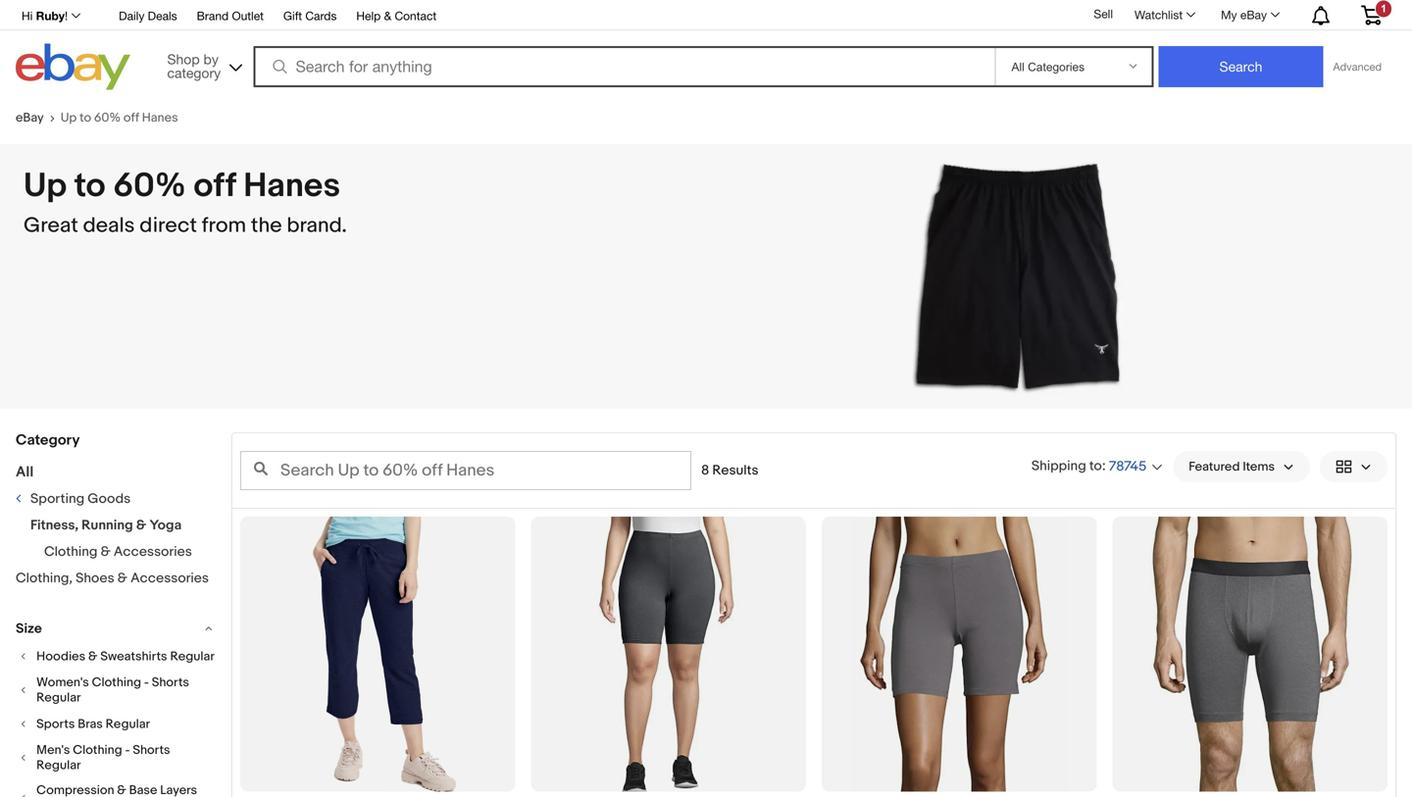 Task type: vqa. For each thing, say whether or not it's contained in the screenshot.
the bottommost CLOTHING
yes



Task type: locate. For each thing, give the bounding box(es) containing it.
to inside up to 60% off hanes great deals direct from the brand.
[[74, 166, 106, 207]]

regular
[[170, 649, 215, 665], [36, 691, 81, 706], [106, 717, 150, 732], [36, 758, 81, 774]]

to up deals at the top
[[74, 166, 106, 207]]

contact
[[395, 9, 437, 23]]

up for up to 60% off hanes great deals direct from the brand.
[[24, 166, 67, 207]]

ebay right my
[[1241, 8, 1268, 22]]

up
[[61, 110, 77, 126], [24, 166, 67, 207]]

to inside the shipping to : 78745
[[1090, 458, 1103, 475]]

sports bras regular
[[36, 717, 150, 732]]

clothing down fitness,
[[44, 544, 98, 561]]

1 vertical spatial up
[[24, 166, 67, 207]]

- inside women's clothing - shorts regular
[[144, 676, 149, 691]]

gift cards link
[[283, 6, 337, 27]]

up for up to 60% off hanes
[[61, 110, 77, 126]]

60% for up to 60% off hanes great deals direct from the brand.
[[113, 166, 186, 207]]

0 vertical spatial off
[[124, 110, 139, 126]]

shorts down sports bras regular dropdown button
[[133, 743, 170, 758]]

results
[[713, 463, 759, 479]]

& right hoodies on the left of the page
[[88, 649, 98, 665]]

watchlist link
[[1124, 3, 1205, 26]]

!
[[65, 9, 68, 23]]

regular up sports
[[36, 691, 81, 706]]

0 horizontal spatial hanes
[[142, 110, 178, 126]]

the
[[251, 213, 282, 238]]

hanes down category
[[142, 110, 178, 126]]

daily deals
[[119, 9, 177, 23]]

shorts inside men's clothing - shorts regular
[[133, 743, 170, 758]]

1 vertical spatial off
[[194, 166, 236, 207]]

1 vertical spatial hanes
[[244, 166, 340, 207]]

0 vertical spatial ebay
[[1241, 8, 1268, 22]]

hi ruby !
[[22, 9, 68, 23]]

help & contact link
[[357, 6, 437, 27]]

featured items button
[[1174, 451, 1311, 483]]

hanes inside up to 60% off hanes great deals direct from the brand.
[[244, 166, 340, 207]]

0 vertical spatial up
[[61, 110, 77, 126]]

clothing down sports bras regular
[[73, 743, 122, 758]]

advanced link
[[1324, 47, 1392, 86]]

sporting
[[30, 491, 85, 508]]

to
[[80, 110, 91, 126], [74, 166, 106, 207], [1090, 458, 1103, 475]]

yoga
[[149, 518, 182, 534]]

:
[[1103, 458, 1106, 475]]

clothing inside women's clothing - shorts regular
[[92, 676, 141, 691]]

regular down sports
[[36, 758, 81, 774]]

- down sweatshirts
[[144, 676, 149, 691]]

regular inside men's clothing - shorts regular
[[36, 758, 81, 774]]

0 vertical spatial to
[[80, 110, 91, 126]]

regular up men's clothing - shorts regular dropdown button at the left of the page
[[106, 717, 150, 732]]

brand
[[197, 9, 229, 23]]

shorts
[[152, 676, 189, 691], [133, 743, 170, 758]]

& inside account "navigation"
[[384, 9, 392, 23]]

hanes up brand.
[[244, 166, 340, 207]]

-
[[144, 676, 149, 691], [125, 743, 130, 758]]

advanced
[[1334, 60, 1382, 73]]

60% right ebay link
[[94, 110, 121, 126]]

fitness, running & yoga clothing & accessories clothing, shoes & accessories
[[16, 518, 209, 587]]

0 horizontal spatial ebay
[[16, 110, 44, 126]]

1 horizontal spatial off
[[194, 166, 236, 207]]

regular right sweatshirts
[[170, 649, 215, 665]]

&
[[384, 9, 392, 23], [136, 518, 146, 534], [101, 544, 111, 561], [118, 571, 128, 587], [88, 649, 98, 665]]

shop
[[167, 51, 200, 67]]

shipping to : 78745
[[1032, 458, 1147, 475]]

up to 60% off hanes main content
[[0, 95, 1413, 798]]

& right help
[[384, 9, 392, 23]]

60% up direct
[[113, 166, 186, 207]]

hanes
[[142, 110, 178, 126], [244, 166, 340, 207]]

1 horizontal spatial -
[[144, 676, 149, 691]]

men's clothing - shorts regular button
[[16, 743, 217, 774]]

size button
[[16, 621, 217, 638]]

all link
[[16, 464, 34, 481]]

0 vertical spatial -
[[144, 676, 149, 691]]

sporting goods
[[30, 491, 131, 508]]

to left 78745
[[1090, 458, 1103, 475]]

bras
[[78, 717, 103, 732]]

by
[[204, 51, 219, 67]]

1 horizontal spatial ebay
[[1241, 8, 1268, 22]]

0 horizontal spatial -
[[125, 743, 130, 758]]

ebay
[[1241, 8, 1268, 22], [16, 110, 44, 126]]

shoes
[[76, 571, 114, 587]]

& inside dropdown button
[[88, 649, 98, 665]]

shorts inside women's clothing - shorts regular
[[152, 676, 189, 691]]

shop by category button
[[158, 44, 247, 86]]

clothing
[[44, 544, 98, 561], [92, 676, 141, 691], [73, 743, 122, 758]]

help & contact
[[357, 9, 437, 23]]

shop by category
[[167, 51, 221, 81]]

help
[[357, 9, 381, 23]]

0 vertical spatial 60%
[[94, 110, 121, 126]]

- inside men's clothing - shorts regular
[[125, 743, 130, 758]]

clothing for men's
[[73, 743, 122, 758]]

category
[[167, 65, 221, 81]]

shorts down sweatshirts
[[152, 676, 189, 691]]

- down sports bras regular dropdown button
[[125, 743, 130, 758]]

2 vertical spatial clothing
[[73, 743, 122, 758]]

0 vertical spatial clothing
[[44, 544, 98, 561]]

clothing down 'hoodies & sweatshirts regular' dropdown button
[[92, 676, 141, 691]]

1 vertical spatial ebay
[[16, 110, 44, 126]]

daily deals link
[[119, 6, 177, 27]]

daily
[[119, 9, 145, 23]]

None submit
[[1159, 46, 1324, 87]]

hoodies
[[36, 649, 86, 665]]

accessories
[[114, 544, 192, 561], [131, 571, 209, 587]]

account navigation
[[11, 0, 1397, 30]]

2 vertical spatial to
[[1090, 458, 1103, 475]]

hanes for up to 60% off hanes great deals direct from the brand.
[[244, 166, 340, 207]]

from
[[202, 213, 246, 238]]

1 vertical spatial -
[[125, 743, 130, 758]]

hi
[[22, 9, 33, 23]]

sporting goods link
[[15, 491, 131, 508]]

hanes women's stretch shorts jersey workout bike 7' inseam elastic waistband image
[[851, 517, 1068, 792]]

category
[[16, 432, 80, 449]]

up inside up to 60% off hanes great deals direct from the brand.
[[24, 166, 67, 207]]

clothing inside men's clothing - shorts regular
[[73, 743, 122, 758]]

my ebay
[[1222, 8, 1268, 22]]

8
[[702, 463, 710, 479]]

featured items
[[1189, 459, 1276, 475]]

men's clothing - shorts regular
[[36, 743, 170, 774]]

1 vertical spatial clothing
[[92, 676, 141, 691]]

to right ebay link
[[80, 110, 91, 126]]

1 vertical spatial 60%
[[113, 166, 186, 207]]

0 vertical spatial hanes
[[142, 110, 178, 126]]

0 vertical spatial shorts
[[152, 676, 189, 691]]

brand outlet link
[[197, 6, 264, 27]]

1 horizontal spatial hanes
[[244, 166, 340, 207]]

1 vertical spatial to
[[74, 166, 106, 207]]

1 vertical spatial shorts
[[133, 743, 170, 758]]

60% inside up to 60% off hanes great deals direct from the brand.
[[113, 166, 186, 207]]

sweatshirts
[[100, 649, 167, 665]]

off
[[124, 110, 139, 126], [194, 166, 236, 207]]

0 horizontal spatial off
[[124, 110, 139, 126]]

deals
[[148, 9, 177, 23]]

ebay left the 'up to 60% off hanes'
[[16, 110, 44, 126]]

60%
[[94, 110, 121, 126], [113, 166, 186, 207]]

off inside up to 60% off hanes great deals direct from the brand.
[[194, 166, 236, 207]]

1 link
[[1350, 0, 1394, 28]]

Enter your search keyword text field
[[240, 451, 692, 491]]

clothing,
[[16, 571, 73, 587]]

hoodies & sweatshirts regular button
[[16, 648, 217, 666]]

to for up to 60% off hanes great deals direct from the brand.
[[74, 166, 106, 207]]



Task type: describe. For each thing, give the bounding box(es) containing it.
off for up to 60% off hanes
[[124, 110, 139, 126]]

size
[[16, 621, 42, 638]]

Search for anything text field
[[257, 48, 991, 85]]

clothing, shoes & accessories link
[[16, 571, 209, 587]]

hanes women french terry capri pant pocket drawstring waist versatile activewear image
[[269, 517, 487, 792]]

up to 60% off hanes
[[61, 110, 178, 126]]

running
[[82, 518, 133, 534]]

- for men's clothing - shorts regular
[[125, 743, 130, 758]]

sell link
[[1086, 7, 1122, 21]]

1
[[1381, 2, 1387, 14]]

sports
[[36, 717, 75, 732]]

hanes men's performance compression shorts sport cool dri 9" inseam cool comfort image
[[1142, 517, 1359, 792]]

regular inside women's clothing - shorts regular
[[36, 691, 81, 706]]

& down running
[[101, 544, 111, 561]]

women's clothing - shorts regular button
[[16, 676, 217, 706]]

ebay link
[[16, 110, 61, 126]]

& down clothing & accessories link
[[118, 571, 128, 587]]

& left "yoga"
[[136, 518, 146, 534]]

outlet
[[232, 9, 264, 23]]

0 vertical spatial accessories
[[114, 544, 192, 561]]

men's
[[36, 743, 70, 758]]

off for up to 60% off hanes great deals direct from the brand.
[[194, 166, 236, 207]]

direct
[[140, 213, 197, 238]]

ebay inside up to 60% off hanes main content
[[16, 110, 44, 126]]

sports bras regular button
[[16, 716, 217, 733]]

up to 60% off hanes great deals direct from the brand.
[[24, 166, 347, 238]]

featured
[[1189, 459, 1241, 475]]

my
[[1222, 8, 1238, 22]]

women's clothing - shorts regular
[[36, 676, 189, 706]]

shorts for men's clothing - shorts regular
[[133, 743, 170, 758]]

clothing inside fitness, running & yoga clothing & accessories clothing, shoes & accessories
[[44, 544, 98, 561]]

deals
[[83, 213, 135, 238]]

clothing for women's
[[92, 676, 141, 691]]

great
[[24, 213, 78, 238]]

clothing & accessories link
[[44, 544, 192, 561]]

just my size women bike shorts stretch cotton jersey sports plus size black grey image
[[561, 517, 777, 792]]

8 results
[[702, 463, 759, 479]]

shop by category banner
[[11, 0, 1397, 95]]

view: gallery view image
[[1336, 457, 1373, 477]]

- for women's clothing - shorts regular
[[144, 676, 149, 691]]

goods
[[88, 491, 131, 508]]

hanes for up to 60% off hanes
[[142, 110, 178, 126]]

brand outlet
[[197, 9, 264, 23]]

60% for up to 60% off hanes
[[94, 110, 121, 126]]

sell
[[1094, 7, 1114, 21]]

items
[[1243, 459, 1276, 475]]

to for shipping to : 78745
[[1090, 458, 1103, 475]]

all
[[16, 464, 34, 481]]

gift
[[283, 9, 302, 23]]

regular inside dropdown button
[[106, 717, 150, 732]]

gift cards
[[283, 9, 337, 23]]

cards
[[306, 9, 337, 23]]

to for up to 60% off hanes
[[80, 110, 91, 126]]

watchlist
[[1135, 8, 1183, 22]]

1 vertical spatial accessories
[[131, 571, 209, 587]]

shipping
[[1032, 458, 1087, 475]]

ebay inside 'link'
[[1241, 8, 1268, 22]]

hoodies & sweatshirts regular
[[36, 649, 215, 665]]

my ebay link
[[1211, 3, 1289, 26]]

women's
[[36, 676, 89, 691]]

ruby
[[36, 9, 65, 23]]

fitness,
[[30, 518, 79, 534]]

none submit inside the shop by category banner
[[1159, 46, 1324, 87]]

shorts for women's clothing - shorts regular
[[152, 676, 189, 691]]

78745
[[1110, 459, 1147, 475]]

brand.
[[287, 213, 347, 238]]



